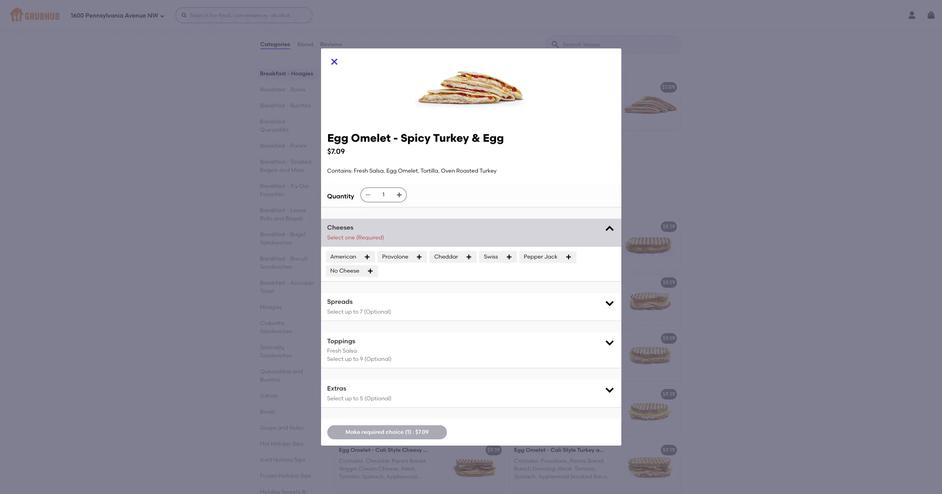 Task type: vqa. For each thing, say whether or not it's contained in the screenshot.
Make
yes



Task type: locate. For each thing, give the bounding box(es) containing it.
salsa, down egg omelet - spicy turkey & egg
[[381, 151, 397, 158]]

2 vertical spatial (optional)
[[365, 396, 392, 402]]

egg omelet - cali style cheesy turkey and bacon image
[[446, 442, 505, 493]]

smoked inside 'contains: provolone, panini bread, ranch dressing, meat, tomato, spinach, applewood smoked bacon, egg omelet'
[[570, 474, 592, 481]]

0 horizontal spatial spicy
[[375, 140, 390, 146]]

1 vertical spatial egg omelet - egg image
[[621, 218, 680, 269]]

1 vertical spatial contains: fresh salsa, egg omelet, tortilla, oven roasted turkey
[[327, 168, 497, 174]]

spinach, down aioli,
[[362, 103, 385, 110]]

1 vertical spatial ham
[[595, 95, 608, 102]]

sandwiches up breakfast - biscuit sandwiches
[[260, 240, 292, 246]]

contains: for egg omelet - spicy turkey & egg
[[339, 151, 364, 158]]

jack,
[[386, 402, 401, 409], [561, 402, 576, 409]]

tomato, down egg omelet - cali style turkey and bacon ranch
[[574, 466, 596, 473]]

breakfast for breakfast - bowls tab in the top of the page
[[260, 86, 285, 93]]

quesadilla
[[381, 61, 426, 71], [260, 127, 288, 133]]

american
[[330, 254, 356, 260]]

1 cali from the left
[[375, 447, 386, 454]]

tomato, for aioli,
[[386, 103, 408, 110]]

tomato, down veggie
[[339, 474, 361, 481]]

1 style from the left
[[388, 447, 401, 454]]

style
[[388, 447, 401, 454], [563, 447, 576, 454]]

contains: left aioli,
[[339, 95, 364, 102]]

garlic left aioli,
[[366, 95, 382, 102]]

0 horizontal spatial ranch
[[514, 466, 531, 473]]

1 vertical spatial (optional)
[[364, 356, 392, 363]]

breakfast for breakfast - bagel sandwiches tab
[[260, 232, 285, 238]]

svg image
[[160, 13, 165, 18], [330, 57, 339, 67], [416, 254, 423, 261], [466, 254, 472, 261], [506, 254, 512, 261], [367, 268, 374, 275], [604, 298, 615, 309], [604, 385, 615, 396]]

contains: for egg omelet - honey smoked turkey
[[514, 291, 540, 297]]

tortilla, down egg omelet - spicy turkey & egg $7.09
[[421, 168, 440, 174]]

(1)
[[405, 429, 411, 436]]

contains: down egg omelet - ham & egg
[[514, 95, 540, 102]]

contains: up "sausage"
[[514, 346, 540, 353]]

1 vertical spatial tomato,
[[574, 466, 596, 473]]

sips inside iced holiday sips tab
[[294, 457, 305, 464]]

tomato, inside 'contains: provolone, panini bread, ranch dressing, meat, tomato, spinach, applewood smoked bacon, egg omelet'
[[574, 466, 596, 473]]

sandwiches
[[260, 240, 292, 246], [260, 264, 292, 271], [260, 329, 292, 335], [260, 353, 292, 359]]

2 vertical spatial up
[[345, 396, 352, 402]]

breakfast up toast
[[260, 280, 285, 287]]

breakfast - quesadilla up egg omelet - garlic smoked turkey & egg at top left
[[333, 61, 426, 71]]

contains: garlic aioli, plain cream cheese, spinach, tomato, egg omelet, tortilla, oven roasted turkey
[[339, 95, 438, 118]]

frozen holiday sips tab
[[260, 472, 315, 481]]

breakfast down breakfast - burritos
[[260, 119, 285, 125]]

-
[[376, 61, 379, 71], [287, 70, 290, 77], [372, 84, 374, 91], [547, 84, 549, 91], [286, 86, 289, 93], [286, 102, 289, 109], [286, 119, 289, 125], [393, 131, 398, 145], [372, 140, 374, 146], [286, 143, 289, 149], [286, 159, 289, 165], [286, 183, 289, 190], [376, 201, 379, 211], [286, 207, 289, 214], [372, 224, 374, 230], [286, 232, 289, 238], [286, 256, 289, 262], [372, 279, 374, 286], [547, 279, 549, 286], [286, 280, 289, 287], [372, 335, 374, 342], [372, 391, 374, 398], [372, 447, 374, 454], [547, 447, 549, 454]]

hoagies inside tab
[[260, 304, 282, 311]]

0 horizontal spatial tomato,
[[339, 474, 361, 481]]

egg omelet - egg image
[[446, 0, 505, 46], [621, 218, 680, 269]]

contains: up jalapenos,
[[514, 402, 540, 409]]

breakfast down 'rolls'
[[260, 232, 285, 238]]

fresh down egg omelet - spicy turkey & egg
[[366, 151, 380, 158]]

holiday down iced holiday sips tab
[[279, 473, 299, 480]]

- inside breakfast - toasted bagels and more
[[286, 159, 289, 165]]

1 vertical spatial garlic
[[366, 95, 382, 102]]

panini inside contains: panini bread, applewood smoked bacon, egg omelet
[[366, 235, 382, 241]]

sips inside hot holiday sips tab
[[292, 441, 303, 448]]

breakfast up breakfast - toasted bagels and more
[[260, 143, 285, 149]]

contains: pepper jack, panini bread, creamy chipotle, applewood smoked bacon, salsa, egg omelet
[[339, 402, 437, 425]]

spicy for egg omelet - spicy turkey & egg $7.09
[[400, 131, 430, 145]]

iced holiday sips
[[260, 457, 305, 464]]

contains: fresh salsa, egg omelet, tortilla, oven roasted turkey down egg omelet - spicy turkey & egg $7.09
[[327, 168, 497, 174]]

0 vertical spatial quesadilla
[[381, 61, 426, 71]]

bacon, down chipotle,
[[362, 418, 380, 425]]

breakfast - avocado toast
[[260, 280, 314, 295]]

sandwiches down 'ciabatta' at the left bottom of page
[[260, 329, 292, 335]]

breakfast - panini up breakfast - toasted bagels and more
[[260, 143, 306, 149]]

salads
[[260, 393, 278, 400]]

contains: up spreads
[[339, 291, 364, 297]]

swiss
[[484, 254, 498, 260]]

smoked inside contains: pepper jack, panini bread, creamy chipotle, applewood smoked bacon, salsa, egg omelet
[[339, 418, 360, 425]]

quesadilla inside breakfast - quesadilla
[[260, 127, 288, 133]]

up left 5
[[345, 396, 352, 402]]

select down cheeses on the top left
[[327, 235, 344, 241]]

omelet inside egg omelet - spicy turkey & egg $7.09
[[351, 131, 391, 145]]

salsa, inside contains: pepper jack, panini bread, creamy chipotle, applewood smoked bacon, salsa, egg omelet
[[382, 418, 397, 425]]

1 vertical spatial bowls
[[260, 409, 275, 416]]

spinach,
[[362, 103, 385, 110], [362, 474, 385, 481], [514, 474, 537, 481]]

sandwiches inside breakfast - bagel sandwiches
[[260, 240, 292, 246]]

applewood inside contains: panini bread, applewood smoked bacon, egg omelet
[[402, 235, 432, 241]]

contains: for egg omelet - ham
[[339, 291, 364, 297]]

3 to from the top
[[353, 396, 359, 402]]

cheese,
[[339, 103, 360, 110], [378, 466, 400, 473]]

egg omelet - applewood smoked bacon
[[339, 224, 448, 230]]

0 vertical spatial tomato,
[[386, 103, 408, 110]]

select inside cheeses select one (required)
[[327, 235, 344, 241]]

1 vertical spatial breakfast - quesadilla
[[260, 119, 289, 133]]

bowls up soups
[[260, 409, 275, 416]]

1 horizontal spatial ranch
[[627, 447, 644, 454]]

1600
[[71, 12, 84, 19]]

ciabatta
[[260, 320, 284, 327]]

2 vertical spatial to
[[353, 396, 359, 402]]

0 horizontal spatial breakfast - quesadilla
[[260, 119, 289, 133]]

2 vertical spatial tomato,
[[339, 474, 361, 481]]

(optional) inside extras select up to 5 (optional)
[[365, 396, 392, 402]]

1 horizontal spatial style
[[563, 447, 576, 454]]

jack, inside contains: pepper jack, panini bread, creamy chipotle, applewood smoked bacon, salsa, egg omelet
[[386, 402, 401, 409]]

spinach, down dressing,
[[514, 474, 537, 481]]

jack, inside contains: pepper jack, panini bread, applewood smoked bacon, jalapenos, egg omelet
[[561, 402, 576, 409]]

2 to from the top
[[353, 356, 359, 363]]

holiday inside tab
[[279, 473, 299, 480]]

breakfast down breakfast - bagel sandwiches
[[260, 256, 285, 262]]

bread, inside 'contains: provolone, panini bread, ranch dressing, meat, tomato, spinach, applewood smoked bacon, egg omelet'
[[588, 458, 605, 465]]

1 horizontal spatial quesadilla
[[381, 61, 426, 71]]

contains: down the toppings
[[339, 346, 364, 353]]

1 vertical spatial burritos
[[260, 377, 280, 384]]

contains: up dressing,
[[514, 458, 540, 465]]

$7.09
[[487, 84, 500, 91], [662, 84, 675, 91], [487, 140, 500, 146], [327, 147, 345, 156], [415, 429, 429, 436]]

contains: for egg omelet - garlic smoked turkey & egg
[[339, 95, 364, 102]]

0 vertical spatial up
[[345, 309, 352, 315]]

1 vertical spatial sips
[[294, 457, 305, 464]]

2 select from the top
[[327, 309, 344, 315]]

fresh up quantity
[[354, 168, 368, 174]]

0 vertical spatial cream
[[411, 95, 430, 102]]

breakfast - bowls tab
[[260, 86, 315, 94]]

holiday down hot holiday sips
[[273, 457, 293, 464]]

breakfast - hoagies tab
[[260, 70, 315, 78]]

to left 5
[[353, 396, 359, 402]]

up
[[345, 309, 352, 315], [345, 356, 352, 363], [345, 396, 352, 402]]

oven
[[382, 111, 396, 118], [359, 159, 373, 165], [441, 168, 455, 174], [375, 335, 389, 342]]

meat, for oven
[[402, 346, 417, 353]]

panini inside tab
[[290, 143, 306, 149]]

avenue
[[125, 12, 146, 19]]

sips up frozen holiday sips tab
[[294, 457, 305, 464]]

(optional) inside the spreads select up to 7 (optional)
[[364, 309, 391, 315]]

egg
[[339, 84, 349, 91], [440, 84, 451, 91], [514, 84, 525, 91], [570, 84, 581, 91], [541, 95, 551, 102], [409, 103, 420, 110], [327, 131, 348, 145], [483, 131, 504, 145], [339, 140, 349, 146], [416, 140, 426, 146], [398, 151, 408, 158], [386, 168, 397, 174], [339, 224, 349, 230], [382, 243, 392, 249], [339, 279, 349, 286], [514, 279, 525, 286], [418, 291, 429, 297], [594, 291, 604, 297], [339, 335, 349, 342], [418, 346, 429, 353], [577, 346, 588, 353], [339, 391, 349, 398], [399, 418, 409, 425], [545, 418, 555, 425], [339, 447, 349, 454], [514, 447, 525, 454], [382, 482, 392, 489], [514, 482, 524, 489]]

breakfast - bowls
[[260, 86, 305, 93]]

1 vertical spatial cheese,
[[378, 466, 400, 473]]

2 style from the left
[[563, 447, 576, 454]]

1 horizontal spatial cream
[[411, 95, 430, 102]]

sips inside frozen holiday sips tab
[[300, 473, 311, 480]]

svg image
[[927, 11, 936, 20], [181, 12, 187, 18], [365, 192, 371, 198], [396, 192, 402, 198], [604, 224, 615, 235], [364, 254, 370, 261], [565, 254, 572, 261], [604, 338, 615, 348]]

roasted
[[397, 111, 419, 118], [375, 159, 397, 165], [456, 168, 478, 174], [391, 335, 413, 342]]

burritos
[[290, 102, 310, 109], [260, 377, 280, 384]]

1 select from the top
[[327, 235, 344, 241]]

$9.19 for egg omelet - southwest chipotle bacon
[[663, 391, 675, 398]]

contains: for egg omelet - applewood smoked bacon
[[339, 235, 364, 241]]

bowls inside tab
[[290, 86, 305, 93]]

$9.19 for egg omelet - applewood smoked bacon
[[663, 224, 675, 230]]

3 select from the top
[[327, 356, 344, 363]]

and
[[279, 167, 290, 174], [273, 216, 284, 222], [292, 369, 303, 375], [277, 425, 288, 432], [442, 447, 453, 454], [596, 447, 607, 454]]

4 sandwiches from the top
[[260, 353, 292, 359]]

bowls down breakfast - hoagies tab
[[290, 86, 305, 93]]

(optional) right "7"
[[364, 309, 391, 315]]

cali up cheddar,
[[375, 447, 386, 454]]

sips down iced holiday sips tab
[[300, 473, 311, 480]]

egg omelet - southwest chipotle bacon image
[[446, 386, 505, 437]]

breakfast up 'rolls'
[[260, 207, 285, 214]]

contains: panini bread, meat, egg omelet down egg omelet - ham
[[339, 291, 429, 305]]

ham for $7.09
[[551, 84, 564, 91]]

breakfast inside the breakfast - loose rolls and bagels
[[260, 207, 285, 214]]

egg omelet - southwest chipotle bacon
[[339, 391, 446, 398]]

1 vertical spatial quesadilla
[[260, 127, 288, 133]]

burritos for breakfast - burritos
[[290, 102, 310, 109]]

breakfast - quesadilla down breakfast - burritos
[[260, 119, 289, 133]]

omelet, inside "contains: panini bread, egg omelet, sausage patty"
[[589, 346, 610, 353]]

$7.09 for contains: egg omelet, tortilla, ham
[[662, 84, 675, 91]]

4 select from the top
[[327, 396, 344, 402]]

contains: inside 'contains: provolone, panini bread, ranch dressing, meat, tomato, spinach, applewood smoked bacon, egg omelet'
[[514, 458, 540, 465]]

burritos down quesadillas on the left bottom
[[260, 377, 280, 384]]

categories
[[260, 41, 290, 48]]

applewood down egg omelet - applewood smoked bacon
[[402, 235, 432, 241]]

hoagies up 'ciabatta' at the left bottom of page
[[260, 304, 282, 311]]

tomato, down plain
[[386, 103, 408, 110]]

1 horizontal spatial cheese,
[[378, 466, 400, 473]]

breakfast - bagel sandwiches
[[260, 232, 305, 246]]

breakfast up breakfast - bowls
[[260, 70, 286, 77]]

turkey
[[416, 84, 434, 91], [420, 111, 438, 118], [433, 131, 469, 145], [391, 140, 409, 146], [398, 159, 415, 165], [480, 168, 497, 174], [592, 279, 609, 286], [414, 335, 432, 342], [423, 447, 441, 454], [577, 447, 595, 454]]

cali
[[375, 447, 386, 454], [551, 447, 562, 454]]

omelet,
[[552, 95, 574, 102], [339, 111, 360, 118], [410, 151, 431, 158], [398, 168, 419, 174], [589, 346, 610, 353]]

choice
[[386, 429, 404, 436]]

tomato, for panini
[[574, 466, 596, 473]]

breakfast down reviews button
[[333, 61, 374, 71]]

0 horizontal spatial jack,
[[386, 402, 401, 409]]

0 horizontal spatial ham
[[375, 279, 388, 286]]

0 vertical spatial breakfast - panini
[[260, 143, 306, 149]]

contains: fresh salsa, egg omelet, tortilla, oven roasted turkey down egg omelet - spicy turkey & egg
[[339, 151, 431, 165]]

applewood up jalapenos,
[[514, 410, 545, 417]]

breakfast - quesadilla inside "tab"
[[260, 119, 289, 133]]

(optional) for extras
[[365, 396, 392, 402]]

garlic
[[375, 84, 392, 91], [366, 95, 382, 102]]

1 vertical spatial breakfast - panini
[[333, 201, 407, 211]]

ranch inside 'contains: provolone, panini bread, ranch dressing, meat, tomato, spinach, applewood smoked bacon, egg omelet'
[[514, 466, 531, 473]]

2 vertical spatial sips
[[300, 473, 311, 480]]

up inside the spreads select up to 7 (optional)
[[345, 309, 352, 315]]

select for cheeses
[[327, 235, 344, 241]]

meat, for ham
[[402, 291, 417, 297]]

egg omelet - honey smoked turkey image
[[621, 274, 680, 325]]

1 horizontal spatial breakfast - panini
[[333, 201, 407, 211]]

1 horizontal spatial jack,
[[561, 402, 576, 409]]

breakfast up breakfast - burritos
[[260, 86, 285, 93]]

cheese, inside contains: cheddar, panini bread, veggie cream cheese, meat, tomato, spinach, applewood smoked bacon, egg omelet
[[378, 466, 400, 473]]

to
[[353, 309, 359, 315], [353, 356, 359, 363], [353, 396, 359, 402]]

breakfast - toasted bagels and more tab
[[260, 158, 315, 174]]

(required)
[[356, 235, 384, 241]]

bacon, down cheddar,
[[362, 482, 380, 489]]

breakfast down breakfast - bowls
[[260, 102, 285, 109]]

breakfast for breakfast - burritos tab
[[260, 102, 285, 109]]

$7.09 for contains: fresh salsa, egg omelet, tortilla, oven roasted turkey
[[487, 140, 500, 146]]

select down spreads
[[327, 309, 344, 315]]

breakfast for "breakfast - avocado toast" tab
[[260, 280, 285, 287]]

0 vertical spatial cheese,
[[339, 103, 360, 110]]

breakfast for breakfast - panini tab
[[260, 143, 285, 149]]

contains: panini bread, meat, egg omelet
[[339, 291, 429, 305], [514, 291, 604, 305], [339, 346, 429, 361]]

1 vertical spatial bagels
[[285, 216, 303, 222]]

select inside toppings fresh salsa select up to 9 (optional)
[[327, 356, 344, 363]]

$9.19 inside button
[[663, 224, 675, 230]]

contains: panini bread, meat, egg omelet for ham
[[339, 291, 429, 305]]

(optional)
[[364, 309, 391, 315], [364, 356, 392, 363], [365, 396, 392, 402]]

cream down cheddar,
[[359, 466, 377, 473]]

ham
[[551, 84, 564, 91], [595, 95, 608, 102], [375, 279, 388, 286]]

0 vertical spatial (optional)
[[364, 309, 391, 315]]

(optional) up chipotle,
[[365, 396, 392, 402]]

0 horizontal spatial hoagies
[[260, 304, 282, 311]]

0 horizontal spatial cheese,
[[339, 103, 360, 110]]

1 vertical spatial holiday
[[273, 457, 293, 464]]

to left "7"
[[353, 309, 359, 315]]

omelet
[[351, 84, 370, 91], [526, 84, 546, 91], [351, 131, 391, 145], [351, 140, 370, 146], [351, 224, 370, 230], [393, 243, 413, 249], [351, 279, 370, 286], [526, 279, 546, 286], [339, 298, 359, 305], [514, 298, 534, 305], [351, 335, 370, 342], [339, 354, 359, 361], [351, 391, 370, 398], [410, 418, 430, 425], [557, 418, 576, 425], [351, 447, 370, 454], [526, 447, 546, 454], [393, 482, 413, 489], [526, 482, 546, 489]]

breakfast - loose rolls and bagels tab
[[260, 207, 315, 223]]

0 horizontal spatial bagels
[[260, 167, 278, 174]]

1 sandwiches from the top
[[260, 240, 292, 246]]

cream
[[411, 95, 430, 102], [359, 466, 377, 473]]

0 vertical spatial holiday
[[271, 441, 291, 448]]

1 horizontal spatial ham
[[551, 84, 564, 91]]

bacon, down egg omelet - cali style turkey and bacon ranch
[[593, 474, 612, 481]]

patty
[[539, 354, 553, 361]]

bagels up favorites
[[260, 167, 278, 174]]

spreads select up to 7 (optional)
[[327, 298, 391, 315]]

pepper for contains: pepper jack, panini bread, applewood smoked bacon, jalapenos, egg omelet
[[541, 402, 560, 409]]

sandwiches up breakfast - avocado toast
[[260, 264, 292, 271]]

2 horizontal spatial tomato,
[[574, 466, 596, 473]]

(optional) right 9
[[364, 356, 392, 363]]

breakfast - panini tab
[[260, 142, 315, 150]]

0 vertical spatial bagels
[[260, 167, 278, 174]]

0 vertical spatial garlic
[[375, 84, 392, 91]]

spreads
[[327, 298, 353, 306]]

fresh inside contains: fresh salsa, egg omelet, tortilla, oven roasted turkey
[[366, 151, 380, 158]]

0 vertical spatial fresh
[[366, 151, 380, 158]]

burritos inside 'quesadillas and burritos'
[[260, 377, 280, 384]]

0 horizontal spatial bowls
[[260, 409, 275, 416]]

meat,
[[402, 291, 417, 297], [577, 291, 592, 297], [402, 346, 417, 353], [401, 466, 416, 473], [558, 466, 573, 473]]

pepper for contains: pepper jack, panini bread, creamy chipotle, applewood smoked bacon, salsa, egg omelet
[[366, 402, 385, 409]]

bagels
[[260, 167, 278, 174], [285, 216, 303, 222]]

bacon,
[[362, 243, 380, 249], [569, 410, 587, 417], [362, 418, 380, 425], [593, 474, 612, 481], [362, 482, 380, 489]]

contains: down egg omelet - spicy turkey & egg
[[339, 151, 364, 158]]

contains: panini bread, meat, egg omelet down egg omelet - oven roasted turkey
[[339, 346, 429, 361]]

breakfast inside breakfast - try our favorites
[[260, 183, 285, 190]]

main navigation navigation
[[0, 0, 942, 31]]

2 cali from the left
[[551, 447, 562, 454]]

sips for frozen holiday sips
[[300, 473, 311, 480]]

to inside the spreads select up to 7 (optional)
[[353, 309, 359, 315]]

1 up from the top
[[345, 309, 352, 315]]

select down 'salsa' at the left of the page
[[327, 356, 344, 363]]

to left 9
[[353, 356, 359, 363]]

ciabatta sandwiches tab
[[260, 320, 315, 336]]

spicy for egg omelet - spicy turkey & egg
[[375, 140, 390, 146]]

breakfast - quesadilla
[[333, 61, 426, 71], [260, 119, 289, 133]]

1 horizontal spatial hoagies
[[291, 70, 313, 77]]

spicy inside egg omelet - spicy turkey & egg $7.09
[[400, 131, 430, 145]]

select inside the spreads select up to 7 (optional)
[[327, 309, 344, 315]]

fresh down the toppings
[[327, 348, 341, 355]]

contains: for egg omelet - southwest chipotle bacon
[[339, 402, 364, 409]]

holiday for frozen
[[279, 473, 299, 480]]

sips
[[292, 441, 303, 448], [294, 457, 305, 464], [300, 473, 311, 480]]

1 to from the top
[[353, 309, 359, 315]]

0 vertical spatial egg omelet - egg image
[[446, 0, 505, 46]]

2 jack, from the left
[[561, 402, 576, 409]]

1 horizontal spatial bagels
[[285, 216, 303, 222]]

applewood up the (1)
[[387, 410, 418, 417]]

egg inside contains: pepper jack, panini bread, creamy chipotle, applewood smoked bacon, salsa, egg omelet
[[399, 418, 409, 425]]

pepper up jalapenos,
[[541, 402, 560, 409]]

contains: panini bread, meat, egg omelet for oven
[[339, 346, 429, 361]]

2 vertical spatial ham
[[375, 279, 388, 286]]

contains: down cheeses on the top left
[[339, 235, 364, 241]]

breakfast up favorites
[[260, 183, 285, 190]]

$9.19
[[663, 224, 675, 230], [488, 279, 500, 286], [663, 279, 675, 286], [663, 335, 675, 342], [663, 391, 675, 398], [488, 447, 500, 454], [663, 447, 675, 454]]

select down extras
[[327, 396, 344, 402]]

0 horizontal spatial cali
[[375, 447, 386, 454]]

panini
[[290, 143, 306, 149], [381, 201, 407, 211], [366, 235, 382, 241], [366, 291, 382, 297], [541, 291, 557, 297], [366, 346, 382, 353], [541, 346, 557, 353], [402, 402, 418, 409], [577, 402, 594, 409], [392, 458, 408, 465], [570, 458, 586, 465]]

- inside "tab"
[[286, 119, 289, 125]]

cream inside contains: cheddar, panini bread, veggie cream cheese, meat, tomato, spinach, applewood smoked bacon, egg omelet
[[359, 466, 377, 473]]

3 up from the top
[[345, 396, 352, 402]]

1 vertical spatial to
[[353, 356, 359, 363]]

spinach, down cheddar,
[[362, 474, 385, 481]]

jack, for bacon,
[[561, 402, 576, 409]]

breakfast - panini up cheeses select one (required) at left top
[[333, 201, 407, 211]]

panini inside contains: pepper jack, panini bread, creamy chipotle, applewood smoked bacon, salsa, egg omelet
[[402, 402, 418, 409]]

up left "7"
[[345, 309, 352, 315]]

our
[[299, 183, 309, 190]]

salsa
[[343, 348, 357, 355]]

0 vertical spatial breakfast - quesadilla
[[333, 61, 426, 71]]

- inside breakfast - bagel sandwiches
[[286, 232, 289, 238]]

quesadillas and burritos tab
[[260, 368, 315, 384]]

roasted inside contains: garlic aioli, plain cream cheese, spinach, tomato, egg omelet, tortilla, oven roasted turkey
[[397, 111, 419, 118]]

bowls
[[290, 86, 305, 93], [260, 409, 275, 416]]

1 horizontal spatial tomato,
[[386, 103, 408, 110]]

1 vertical spatial hoagies
[[260, 304, 282, 311]]

1 horizontal spatial burritos
[[290, 102, 310, 109]]

0 vertical spatial burritos
[[290, 102, 310, 109]]

tab
[[260, 489, 315, 495]]

egg omelet - ham image
[[446, 274, 505, 325]]

0 vertical spatial to
[[353, 309, 359, 315]]

hoagies
[[291, 70, 313, 77], [260, 304, 282, 311]]

0 horizontal spatial breakfast - panini
[[260, 143, 306, 149]]

breakfast for breakfast - try our favorites tab
[[260, 183, 285, 190]]

breakfast inside breakfast - biscuit sandwiches
[[260, 256, 285, 262]]

hot holiday sips
[[260, 441, 303, 448]]

style for cheddar,
[[388, 447, 401, 454]]

sandwiches inside breakfast - biscuit sandwiches
[[260, 264, 292, 271]]

breakfast for breakfast - toasted bagels and more tab
[[260, 159, 285, 165]]

magnifying glass icon image
[[551, 40, 560, 49]]

0 horizontal spatial style
[[388, 447, 401, 454]]

$7.09 for contains: garlic aioli, plain cream cheese, spinach, tomato, egg omelet, tortilla, oven roasted turkey
[[487, 84, 500, 91]]

salsa, up 'make required choice (1) : $7.09' on the bottom left of page
[[382, 418, 397, 425]]

2 vertical spatial fresh
[[327, 348, 341, 355]]

avocado
[[290, 280, 314, 287]]

0 vertical spatial sips
[[292, 441, 303, 448]]

contains: panini bread, meat, egg omelet down honey
[[514, 291, 604, 305]]

burritos down breakfast - bowls tab in the top of the page
[[290, 102, 310, 109]]

3 sandwiches from the top
[[260, 329, 292, 335]]

0 vertical spatial ham
[[551, 84, 564, 91]]

&
[[435, 84, 439, 91], [565, 84, 569, 91], [472, 131, 480, 145], [410, 140, 414, 146]]

omelet inside 'contains: provolone, panini bread, ranch dressing, meat, tomato, spinach, applewood smoked bacon, egg omelet'
[[526, 482, 546, 489]]

contains: inside contains: garlic aioli, plain cream cheese, spinach, tomato, egg omelet, tortilla, oven roasted turkey
[[339, 95, 364, 102]]

sandwiches down the specialty
[[260, 353, 292, 359]]

contains: fresh salsa, egg omelet, tortilla, oven roasted turkey
[[339, 151, 431, 165], [327, 168, 497, 174]]

pepper up chipotle,
[[366, 402, 385, 409]]

0 vertical spatial bowls
[[290, 86, 305, 93]]

egg inside contains: pepper jack, panini bread, applewood smoked bacon, jalapenos, egg omelet
[[545, 418, 555, 425]]

Input item quantity number field
[[375, 188, 392, 202]]

2 sandwiches from the top
[[260, 264, 292, 271]]

up inside extras select up to 5 (optional)
[[345, 396, 352, 402]]

breakfast for breakfast - hoagies tab
[[260, 70, 286, 77]]

bagels down loose
[[285, 216, 303, 222]]

turkey inside egg omelet - spicy turkey & egg $7.09
[[433, 131, 469, 145]]

hoagies up breakfast - bowls tab in the top of the page
[[291, 70, 313, 77]]

garlic inside contains: garlic aioli, plain cream cheese, spinach, tomato, egg omelet, tortilla, oven roasted turkey
[[366, 95, 382, 102]]

tortilla, up quantity
[[339, 159, 358, 165]]

applewood
[[375, 224, 406, 230], [402, 235, 432, 241], [387, 410, 418, 417], [514, 410, 545, 417], [386, 474, 417, 481], [539, 474, 569, 481]]

2 vertical spatial salsa,
[[382, 418, 397, 425]]

sips down sides
[[292, 441, 303, 448]]

pepper inside contains: pepper jack, panini bread, creamy chipotle, applewood smoked bacon, salsa, egg omelet
[[366, 402, 385, 409]]

contains: up veggie
[[339, 458, 364, 465]]

tortilla, down egg omelet - ham & egg
[[575, 95, 594, 102]]

breakfast down breakfast - panini tab
[[260, 159, 285, 165]]

up down 'salsa' at the left of the page
[[345, 356, 352, 363]]

select inside extras select up to 5 (optional)
[[327, 396, 344, 402]]

breakfast down quantity
[[333, 201, 374, 211]]

breakfast inside breakfast - avocado toast
[[260, 280, 285, 287]]

quesadilla up breakfast - panini tab
[[260, 127, 288, 133]]

contains: inside contains: pepper jack, panini bread, creamy chipotle, applewood smoked bacon, salsa, egg omelet
[[339, 402, 364, 409]]

0 vertical spatial hoagies
[[291, 70, 313, 77]]

1 horizontal spatial spicy
[[400, 131, 430, 145]]

cream right plain
[[411, 95, 430, 102]]

1 jack, from the left
[[386, 402, 401, 409]]

0 horizontal spatial quesadilla
[[260, 127, 288, 133]]

breakfast - biscuit sandwiches
[[260, 256, 308, 271]]

and inside breakfast - toasted bagels and more
[[279, 167, 290, 174]]

1 vertical spatial ranch
[[514, 466, 531, 473]]

salsa, up input item quantity number field at the left of the page
[[369, 168, 385, 174]]

style up provolone,
[[563, 447, 576, 454]]

up for extras
[[345, 396, 352, 402]]

applewood down egg omelet - cali style cheesy turkey and bacon
[[386, 474, 417, 481]]

1 horizontal spatial cali
[[551, 447, 562, 454]]

breakfast
[[333, 61, 374, 71], [260, 70, 286, 77], [260, 86, 285, 93], [260, 102, 285, 109], [260, 119, 285, 125], [260, 143, 285, 149], [260, 159, 285, 165], [260, 183, 285, 190], [333, 201, 374, 211], [260, 207, 285, 214], [260, 232, 285, 238], [260, 256, 285, 262], [260, 280, 285, 287]]

specialty
[[260, 345, 285, 351]]

turkey inside contains: fresh salsa, egg omelet, tortilla, oven roasted turkey
[[398, 159, 415, 165]]

egg omelet - spicy bacon image
[[621, 386, 680, 437]]

2 vertical spatial holiday
[[279, 473, 299, 480]]

1 vertical spatial up
[[345, 356, 352, 363]]

0 horizontal spatial cream
[[359, 466, 377, 473]]

bacon, down (required)
[[362, 243, 380, 249]]

tortilla, up egg omelet - spicy turkey & egg
[[361, 111, 381, 118]]

style left cheesy at the bottom of the page
[[388, 447, 401, 454]]

quesadillas
[[260, 369, 291, 375]]

select for spreads
[[327, 309, 344, 315]]

2 up from the top
[[345, 356, 352, 363]]

quesadillas and burritos
[[260, 369, 303, 384]]

contains: down egg omelet - honey smoked turkey
[[514, 291, 540, 297]]

1 vertical spatial cream
[[359, 466, 377, 473]]

to for extras
[[353, 396, 359, 402]]

breakfast inside "tab"
[[260, 119, 285, 125]]

0 horizontal spatial burritos
[[260, 377, 280, 384]]

1 horizontal spatial bowls
[[290, 86, 305, 93]]

holiday down soups and sides
[[271, 441, 291, 448]]

toppings
[[327, 338, 355, 345]]

omelet, inside contains: fresh salsa, egg omelet, tortilla, oven roasted turkey
[[410, 151, 431, 158]]

contains: inside contains: cheddar, panini bread, veggie cream cheese, meat, tomato, spinach, applewood smoked bacon, egg omelet
[[339, 458, 364, 465]]



Task type: describe. For each thing, give the bounding box(es) containing it.
egg omelet - cali style turkey and bacon ranch
[[514, 447, 644, 454]]

$9.19 for egg omelet - cali style cheesy turkey and bacon
[[663, 447, 675, 454]]

hot holiday sips tab
[[260, 440, 315, 449]]

egg omelet - applewood smoked bacon image
[[446, 218, 505, 269]]

select for extras
[[327, 396, 344, 402]]

jack, for applewood
[[386, 402, 401, 409]]

1 vertical spatial fresh
[[354, 168, 368, 174]]

cheddar,
[[366, 458, 391, 465]]

- inside breakfast - biscuit sandwiches
[[286, 256, 289, 262]]

ham for $9.19
[[375, 279, 388, 286]]

nw
[[148, 12, 158, 19]]

2 horizontal spatial ham
[[595, 95, 608, 102]]

omelet inside contains: pepper jack, panini bread, creamy chipotle, applewood smoked bacon, salsa, egg omelet
[[410, 418, 430, 425]]

omelet inside contains: panini bread, applewood smoked bacon, egg omelet
[[393, 243, 413, 249]]

pepper jack
[[524, 254, 558, 260]]

toast
[[260, 288, 274, 295]]

cheeses select one (required)
[[327, 224, 384, 241]]

holiday for iced
[[273, 457, 293, 464]]

egg omelet - cali style cheesy turkey and bacon
[[339, 447, 471, 454]]

applewood inside contains: pepper jack, panini bread, creamy chipotle, applewood smoked bacon, salsa, egg omelet
[[387, 410, 418, 417]]

southwest
[[375, 391, 403, 398]]

bread, inside contains: pepper jack, panini bread, creamy chipotle, applewood smoked bacon, salsa, egg omelet
[[420, 402, 437, 409]]

breakfast - try our favorites
[[260, 183, 309, 198]]

$9.19 button
[[509, 218, 680, 269]]

applewood inside 'contains: provolone, panini bread, ranch dressing, meat, tomato, spinach, applewood smoked bacon, egg omelet'
[[539, 474, 569, 481]]

categories button
[[260, 31, 291, 59]]

quantity
[[327, 193, 354, 200]]

cheese
[[339, 268, 359, 275]]

to inside toppings fresh salsa select up to 9 (optional)
[[353, 356, 359, 363]]

egg omelet - garlic smoked turkey & egg
[[339, 84, 451, 91]]

loose
[[290, 207, 306, 214]]

7
[[360, 309, 363, 315]]

smoked inside contains: cheddar, panini bread, veggie cream cheese, meat, tomato, spinach, applewood smoked bacon, egg omelet
[[339, 482, 360, 489]]

cream inside contains: garlic aioli, plain cream cheese, spinach, tomato, egg omelet, tortilla, oven roasted turkey
[[411, 95, 430, 102]]

0 horizontal spatial egg omelet - egg image
[[446, 0, 505, 46]]

egg omelet - cali style turkey and bacon ranch image
[[621, 442, 680, 493]]

and inside the breakfast - loose rolls and bagels
[[273, 216, 284, 222]]

$9.19 for egg omelet - ham
[[663, 279, 675, 286]]

sandwiches inside ciabatta sandwiches tab
[[260, 329, 292, 335]]

tomato, inside contains: cheddar, panini bread, veggie cream cheese, meat, tomato, spinach, applewood smoked bacon, egg omelet
[[339, 474, 361, 481]]

1 horizontal spatial breakfast - quesadilla
[[333, 61, 426, 71]]

breakfast - avocado toast tab
[[260, 279, 315, 296]]

breakfast - burritos tab
[[260, 102, 315, 110]]

iced
[[260, 457, 272, 464]]

1 vertical spatial salsa,
[[369, 168, 385, 174]]

spinach, inside contains: garlic aioli, plain cream cheese, spinach, tomato, egg omelet, tortilla, oven roasted turkey
[[362, 103, 385, 110]]

- inside breakfast - avocado toast
[[286, 280, 289, 287]]

egg omelet - spicy turkey & egg $7.09
[[327, 131, 504, 156]]

bowls tab
[[260, 408, 315, 417]]

cali for provolone,
[[551, 447, 562, 454]]

frozen holiday sips
[[260, 473, 311, 480]]

egg inside contains: garlic aioli, plain cream cheese, spinach, tomato, egg omelet, tortilla, oven roasted turkey
[[409, 103, 420, 110]]

0 vertical spatial salsa,
[[381, 151, 397, 158]]

creamy
[[339, 410, 360, 417]]

biscuit
[[290, 256, 308, 262]]

contains: up quantity
[[327, 168, 353, 174]]

to for spreads
[[353, 309, 359, 315]]

contains: panini bread, applewood smoked bacon, egg omelet
[[339, 235, 432, 249]]

egg omelet - ham
[[339, 279, 388, 286]]

smoked inside contains: pepper jack, panini bread, applewood smoked bacon, jalapenos, egg omelet
[[546, 410, 568, 417]]

applewood inside contains: pepper jack, panini bread, applewood smoked bacon, jalapenos, egg omelet
[[514, 410, 545, 417]]

applewood inside contains: cheddar, panini bread, veggie cream cheese, meat, tomato, spinach, applewood smoked bacon, egg omelet
[[386, 474, 417, 481]]

egg omelet - honey smoked turkey
[[514, 279, 609, 286]]

bagel
[[290, 232, 305, 238]]

soups
[[260, 425, 276, 432]]

contains: for egg omelet - oven roasted turkey
[[339, 346, 364, 353]]

up for spreads
[[345, 309, 352, 315]]

contains: for egg omelet - cali style cheesy turkey and bacon
[[339, 458, 364, 465]]

and inside 'quesadillas and burritos'
[[292, 369, 303, 375]]

breakfast - burritos
[[260, 102, 310, 109]]

9
[[360, 356, 363, 363]]

holiday for hot
[[271, 441, 291, 448]]

veggie
[[339, 466, 357, 473]]

& inside egg omelet - spicy turkey & egg $7.09
[[472, 131, 480, 145]]

sausage
[[514, 354, 537, 361]]

turkey inside contains: garlic aioli, plain cream cheese, spinach, tomato, egg omelet, tortilla, oven roasted turkey
[[420, 111, 438, 118]]

egg inside 'contains: provolone, panini bread, ranch dressing, meat, tomato, spinach, applewood smoked bacon, egg omelet'
[[514, 482, 524, 489]]

chipotle,
[[362, 410, 386, 417]]

cali for cheddar,
[[375, 447, 386, 454]]

1600 pennsylvania avenue nw
[[71, 12, 158, 19]]

bacon, inside contains: cheddar, panini bread, veggie cream cheese, meat, tomato, spinach, applewood smoked bacon, egg omelet
[[362, 482, 380, 489]]

omelet, inside contains: garlic aioli, plain cream cheese, spinach, tomato, egg omelet, tortilla, oven roasted turkey
[[339, 111, 360, 118]]

egg inside contains: panini bread, applewood smoked bacon, egg omelet
[[382, 243, 392, 249]]

dressing,
[[533, 466, 557, 473]]

svg image inside "main navigation" navigation
[[160, 13, 165, 18]]

egg omelet - ham & egg image
[[621, 79, 680, 130]]

extras select up to 5 (optional)
[[327, 385, 392, 402]]

ciabatta sandwiches
[[260, 320, 292, 335]]

soups and sides
[[260, 425, 303, 432]]

contains: for egg omelet - cali style turkey and bacon ranch
[[514, 458, 540, 465]]

bread, inside contains: cheddar, panini bread, veggie cream cheese, meat, tomato, spinach, applewood smoked bacon, egg omelet
[[410, 458, 427, 465]]

(optional) for spreads
[[364, 309, 391, 315]]

breakfast for the breakfast - quesadilla "tab"
[[260, 119, 285, 125]]

salads tab
[[260, 392, 315, 401]]

and inside soups and sides tab
[[277, 425, 288, 432]]

contains: pepper jack, panini bread, applewood smoked bacon, jalapenos, egg omelet
[[514, 402, 612, 425]]

pepper left jack on the bottom of the page
[[524, 254, 543, 260]]

breakfast - loose rolls and bagels
[[260, 207, 306, 222]]

extras
[[327, 385, 346, 393]]

required
[[362, 429, 384, 436]]

cheeses
[[327, 224, 354, 232]]

tortilla, inside contains: fresh salsa, egg omelet, tortilla, oven roasted turkey
[[339, 159, 358, 165]]

jack
[[544, 254, 558, 260]]

bread, inside "contains: panini bread, egg omelet, sausage patty"
[[559, 346, 576, 353]]

cheddar
[[434, 254, 458, 260]]

egg omelet - garlic smoked turkey & egg image
[[446, 79, 505, 130]]

breakfast - panini inside tab
[[260, 143, 306, 149]]

$9.19 for egg omelet - oven roasted turkey
[[663, 335, 675, 342]]

- inside breakfast - try our favorites
[[286, 183, 289, 190]]

one
[[345, 235, 355, 241]]

panini inside "contains: panini bread, egg omelet, sausage patty"
[[541, 346, 557, 353]]

meat, inside 'contains: provolone, panini bread, ranch dressing, meat, tomato, spinach, applewood smoked bacon, egg omelet'
[[558, 466, 573, 473]]

egg omelet - spicy turkey & egg image
[[446, 135, 505, 186]]

chipotle
[[405, 391, 428, 398]]

style for provolone,
[[563, 447, 576, 454]]

cheesy
[[402, 447, 422, 454]]

breakfast - toasted bagels and more
[[260, 159, 311, 174]]

more
[[291, 167, 304, 174]]

applewood up contains: panini bread, applewood smoked bacon, egg omelet
[[375, 224, 406, 230]]

meat, for honey
[[577, 291, 592, 297]]

bowls inside "tab"
[[260, 409, 275, 416]]

reviews button
[[320, 31, 342, 59]]

try
[[290, 183, 298, 190]]

bagels inside breakfast - toasted bagels and more
[[260, 167, 278, 174]]

contains: inside "contains: panini bread, egg omelet, sausage patty"
[[514, 346, 540, 353]]

egg omelet - oven roasted turkey image
[[446, 330, 505, 381]]

no
[[330, 268, 338, 275]]

(optional) inside toppings fresh salsa select up to 9 (optional)
[[364, 356, 392, 363]]

bread, inside contains: panini bread, applewood smoked bacon, egg omelet
[[383, 235, 401, 241]]

- inside egg omelet - spicy turkey & egg $7.09
[[393, 131, 398, 145]]

5
[[360, 396, 363, 402]]

- inside the breakfast - loose rolls and bagels
[[286, 207, 289, 214]]

sandwiches inside specialty sandwiches 'tab'
[[260, 353, 292, 359]]

cheese, inside contains: garlic aioli, plain cream cheese, spinach, tomato, egg omelet, tortilla, oven roasted turkey
[[339, 103, 360, 110]]

up inside toppings fresh salsa select up to 9 (optional)
[[345, 356, 352, 363]]

egg inside contains: cheddar, panini bread, veggie cream cheese, meat, tomato, spinach, applewood smoked bacon, egg omelet
[[382, 482, 392, 489]]

bacon, inside contains: pepper jack, panini bread, applewood smoked bacon, jalapenos, egg omelet
[[569, 410, 587, 417]]

about
[[297, 41, 314, 48]]

bread, inside contains: pepper jack, panini bread, applewood smoked bacon, jalapenos, egg omelet
[[595, 402, 612, 409]]

tortilla, inside contains: garlic aioli, plain cream cheese, spinach, tomato, egg omelet, tortilla, oven roasted turkey
[[361, 111, 381, 118]]

contains: panini bread, egg omelet, sausage patty
[[514, 346, 610, 361]]

provolone
[[382, 254, 408, 260]]

spinach, inside 'contains: provolone, panini bread, ranch dressing, meat, tomato, spinach, applewood smoked bacon, egg omelet'
[[514, 474, 537, 481]]

breakfast for breakfast - biscuit sandwiches tab
[[260, 256, 285, 262]]

make required choice (1) : $7.09
[[346, 429, 429, 436]]

omelet inside contains: cheddar, panini bread, veggie cream cheese, meat, tomato, spinach, applewood smoked bacon, egg omelet
[[393, 482, 413, 489]]

plain
[[397, 95, 410, 102]]

breakfast - try our favorites tab
[[260, 182, 315, 199]]

contains: egg omelet, tortilla, ham
[[514, 95, 608, 102]]

hoagies inside tab
[[291, 70, 313, 77]]

fresh inside toppings fresh salsa select up to 9 (optional)
[[327, 348, 341, 355]]

sips for hot holiday sips
[[292, 441, 303, 448]]

bacon, inside contains: pepper jack, panini bread, creamy chipotle, applewood smoked bacon, salsa, egg omelet
[[362, 418, 380, 425]]

specialty sandwiches
[[260, 345, 292, 359]]

1 horizontal spatial egg omelet - egg image
[[621, 218, 680, 269]]

rolls
[[260, 216, 272, 222]]

contains: panini bread, meat, egg omelet for honey
[[514, 291, 604, 305]]

hoagies tab
[[260, 304, 315, 312]]

sides
[[289, 425, 303, 432]]

contains: cheddar, panini bread, veggie cream cheese, meat, tomato, spinach, applewood smoked bacon, egg omelet
[[339, 458, 427, 489]]

panini inside contains: cheddar, panini bread, veggie cream cheese, meat, tomato, spinach, applewood smoked bacon, egg omelet
[[392, 458, 408, 465]]

egg inside "contains: panini bread, egg omelet, sausage patty"
[[577, 346, 588, 353]]

bagels inside the breakfast - loose rolls and bagels
[[285, 216, 303, 222]]

0 vertical spatial ranch
[[627, 447, 644, 454]]

iced holiday sips tab
[[260, 456, 315, 465]]

breakfast - hoagies
[[260, 70, 313, 77]]

spinach, inside contains: cheddar, panini bread, veggie cream cheese, meat, tomato, spinach, applewood smoked bacon, egg omelet
[[362, 474, 385, 481]]

egg omelet - spicy turkey & egg
[[339, 140, 426, 146]]

soups and sides tab
[[260, 424, 315, 433]]

breakfast - bagel sandwiches tab
[[260, 231, 315, 247]]

bacon, inside 'contains: provolone, panini bread, ranch dressing, meat, tomato, spinach, applewood smoked bacon, egg omelet'
[[593, 474, 612, 481]]

specialty sandwiches tab
[[260, 344, 315, 360]]

make
[[346, 429, 360, 436]]

contains: for egg omelet - ham & egg
[[514, 95, 540, 102]]

breakfast - biscuit sandwiches tab
[[260, 255, 315, 271]]

burritos for quesadillas and burritos
[[260, 377, 280, 384]]

hot
[[260, 441, 269, 448]]

breakfast for the "breakfast - loose rolls and bagels" tab
[[260, 207, 285, 214]]

oven inside contains: garlic aioli, plain cream cheese, spinach, tomato, egg omelet, tortilla, oven roasted turkey
[[382, 111, 396, 118]]

honey
[[551, 279, 568, 286]]

about button
[[297, 31, 314, 59]]

egg omelet - oven roasted turkey
[[339, 335, 432, 342]]

:
[[413, 429, 414, 436]]

frozen
[[260, 473, 277, 480]]

panini inside 'contains: provolone, panini bread, ranch dressing, meat, tomato, spinach, applewood smoked bacon, egg omelet'
[[570, 458, 586, 465]]

contains: provolone, panini bread, ranch dressing, meat, tomato, spinach, applewood smoked bacon, egg omelet
[[514, 458, 612, 489]]

contains: inside contains: pepper jack, panini bread, applewood smoked bacon, jalapenos, egg omelet
[[514, 402, 540, 409]]

smoked inside contains: panini bread, applewood smoked bacon, egg omelet
[[339, 243, 360, 249]]

egg omelet - ham & egg
[[514, 84, 581, 91]]

0 vertical spatial contains: fresh salsa, egg omelet, tortilla, oven roasted turkey
[[339, 151, 431, 165]]

bacon, inside contains: panini bread, applewood smoked bacon, egg omelet
[[362, 243, 380, 249]]

no cheese
[[330, 268, 359, 275]]

aioli,
[[383, 95, 396, 102]]

sips for iced holiday sips
[[294, 457, 305, 464]]

omelet inside contains: pepper jack, panini bread, applewood smoked bacon, jalapenos, egg omelet
[[557, 418, 576, 425]]

toppings fresh salsa select up to 9 (optional)
[[327, 338, 392, 363]]

reviews
[[320, 41, 342, 48]]

egg omelet - sausage patty image
[[621, 330, 680, 381]]

$7.09 inside egg omelet - spicy turkey & egg $7.09
[[327, 147, 345, 156]]

meat, inside contains: cheddar, panini bread, veggie cream cheese, meat, tomato, spinach, applewood smoked bacon, egg omelet
[[401, 466, 416, 473]]

pennsylvania
[[85, 12, 123, 19]]

provolone,
[[541, 458, 569, 465]]

breakfast - quesadilla tab
[[260, 118, 315, 134]]

jalapenos,
[[514, 418, 544, 425]]

panini inside contains: pepper jack, panini bread, applewood smoked bacon, jalapenos, egg omelet
[[577, 402, 594, 409]]



